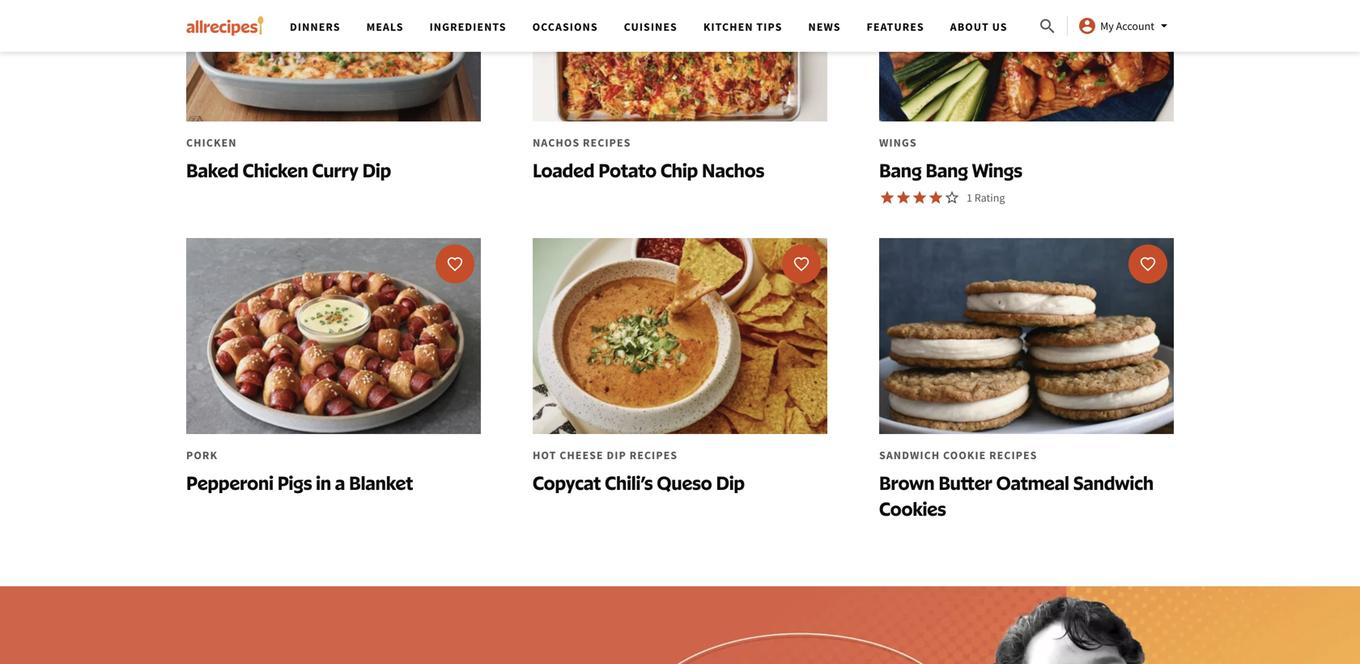 Task type: describe. For each thing, give the bounding box(es) containing it.
search image
[[1038, 17, 1058, 36]]

butter
[[939, 471, 993, 494]]

baked chicken curry dip
[[186, 158, 391, 182]]

star empty image
[[944, 190, 961, 206]]

copycat chili's queso image
[[533, 238, 828, 434]]

star image
[[912, 190, 928, 206]]

bang bang wings
[[880, 158, 1023, 182]]

sandwich
[[1074, 471, 1154, 494]]

in
[[316, 471, 331, 494]]

dip for baked chicken curry dip
[[363, 158, 391, 182]]

navigation containing dinners
[[277, 0, 1038, 52]]

baked
[[186, 158, 239, 182]]

wings
[[972, 158, 1023, 182]]

3 star image from the left
[[928, 190, 944, 206]]

potato
[[599, 158, 657, 182]]

baked chicken curry dip link
[[186, 0, 481, 196]]

save recipe image
[[447, 256, 463, 272]]

my account
[[1101, 19, 1155, 33]]

about us link
[[951, 19, 1008, 34]]

linday breeze image
[[0, 586, 1361, 664]]

ingredients link
[[430, 19, 507, 34]]

chip
[[661, 158, 698, 182]]

account
[[1117, 19, 1155, 33]]

meals link
[[367, 19, 404, 34]]

occasions link
[[533, 19, 598, 34]]

copycat
[[533, 471, 601, 494]]

features link
[[867, 19, 925, 34]]

1
[[967, 190, 973, 205]]

save recipe image for copycat chili's queso dip
[[794, 256, 810, 272]]

2 star image from the left
[[896, 190, 912, 206]]

pigs
[[278, 471, 312, 494]]

features
[[867, 19, 925, 34]]

copycat chili's queso dip link
[[533, 238, 828, 509]]

us
[[993, 19, 1008, 34]]

caret_down image
[[1155, 16, 1174, 36]]

home image
[[186, 16, 264, 36]]

kitchen
[[704, 19, 754, 34]]



Task type: locate. For each thing, give the bounding box(es) containing it.
overhead view of board with bang bang chicken wings and celery sticks on navy placemat image
[[880, 0, 1174, 122]]

tips
[[757, 19, 783, 34]]

about us
[[951, 19, 1008, 34]]

navigation
[[277, 0, 1038, 52]]

brown butter oatmeal sandwich cookies
[[880, 471, 1154, 520]]

curry
[[312, 158, 359, 182]]

save recipe image for brown butter oatmeal sandwich cookies
[[1140, 256, 1157, 272]]

five stacked filled oatmeal sandwich cookies on a white plate image
[[880, 238, 1174, 434]]

nachos
[[702, 158, 765, 182]]

0 horizontal spatial save recipe image
[[794, 256, 810, 272]]

save recipe image
[[794, 256, 810, 272], [1140, 256, 1157, 272]]

pepperoni
[[186, 471, 274, 494]]

star image down 'bang bang wings'
[[928, 190, 944, 206]]

loaded potato chip nachos
[[533, 158, 765, 182]]

ingredients
[[430, 19, 507, 34]]

pepperoni pigs in a blanket
[[186, 471, 413, 494]]

oatmeal
[[997, 471, 1070, 494]]

dip for copycat chili's queso dip
[[716, 471, 745, 494]]

brown butter oatmeal sandwich cookies link
[[880, 238, 1174, 534]]

occasions
[[533, 19, 598, 34]]

1 rating
[[967, 190, 1005, 205]]

0 horizontal spatial bang
[[880, 158, 922, 182]]

pale gray rectangular casserole dish with baked chicken curry dip sprinkled with jalapenos and red onion on a board with crackers image
[[186, 0, 481, 122]]

bang up star icon
[[880, 158, 922, 182]]

cookies
[[880, 497, 946, 520]]

copycat chili's queso dip
[[533, 471, 745, 494]]

queso
[[657, 471, 712, 494]]

overhead view of sheet pan with potato chip nachos and dipping sauce image
[[533, 0, 828, 122]]

1 star image from the left
[[880, 190, 896, 206]]

dip right queso
[[716, 471, 745, 494]]

bang up the star empty image
[[926, 158, 969, 182]]

news
[[809, 19, 841, 34]]

my account button
[[1078, 16, 1174, 36]]

save recipe image inside brown butter oatmeal sandwich cookies link
[[1140, 256, 1157, 272]]

brown
[[880, 471, 935, 494]]

star image left star icon
[[880, 190, 896, 206]]

save recipe image inside copycat chili's queso dip link
[[794, 256, 810, 272]]

pepperoni pigs in a blanket link
[[186, 238, 481, 509]]

rating
[[975, 190, 1005, 205]]

about
[[951, 19, 990, 34]]

0 vertical spatial dip
[[363, 158, 391, 182]]

2 bang from the left
[[926, 158, 969, 182]]

chicken
[[243, 158, 308, 182]]

account image
[[1078, 16, 1098, 36]]

kitchen tips link
[[704, 19, 783, 34]]

meals
[[367, 19, 404, 34]]

a
[[335, 471, 345, 494]]

1 save recipe image from the left
[[794, 256, 810, 272]]

bang
[[880, 158, 922, 182], [926, 158, 969, 182]]

dinners link
[[290, 19, 341, 34]]

dinners
[[290, 19, 341, 34]]

1 vertical spatial dip
[[716, 471, 745, 494]]

news link
[[809, 19, 841, 34]]

star image
[[880, 190, 896, 206], [896, 190, 912, 206], [928, 190, 944, 206]]

cuisines
[[624, 19, 678, 34]]

1 horizontal spatial save recipe image
[[1140, 256, 1157, 272]]

dip
[[363, 158, 391, 182], [716, 471, 745, 494]]

2 save recipe image from the left
[[1140, 256, 1157, 272]]

0 horizontal spatial dip
[[363, 158, 391, 182]]

cuisines link
[[624, 19, 678, 34]]

loaded
[[533, 158, 595, 182]]

blanket
[[349, 471, 413, 494]]

1 horizontal spatial bang
[[926, 158, 969, 182]]

kitchen tips
[[704, 19, 783, 34]]

my
[[1101, 19, 1114, 33]]

1 horizontal spatial dip
[[716, 471, 745, 494]]

star image left the star empty image
[[896, 190, 912, 206]]

chili's
[[605, 471, 653, 494]]

round tray of pepperoni pigs in a blanket appetizers arranged around a cup of mustard sauce for dipping image
[[186, 238, 481, 434]]

loaded potato chip nachos link
[[533, 0, 828, 196]]

1 bang from the left
[[880, 158, 922, 182]]

dip right 'curry'
[[363, 158, 391, 182]]



Task type: vqa. For each thing, say whether or not it's contained in the screenshot.
Nutrition to the bottom
no



